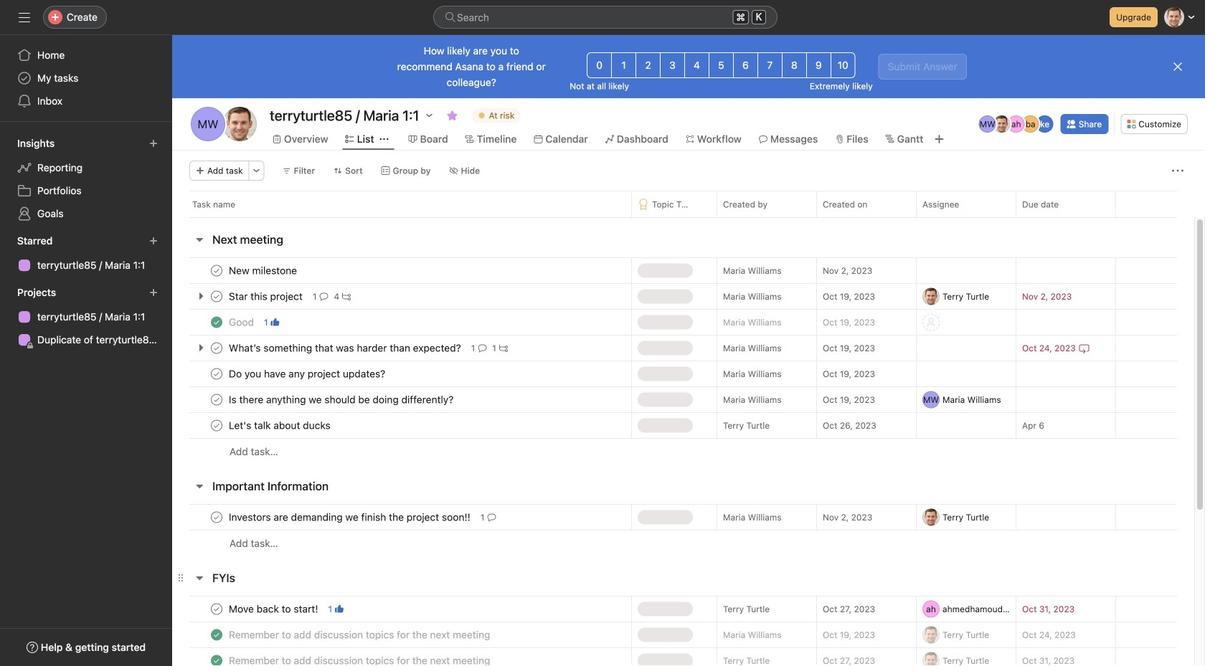 Task type: locate. For each thing, give the bounding box(es) containing it.
Mark complete checkbox
[[208, 340, 225, 357], [208, 417, 225, 434], [208, 509, 225, 526], [208, 601, 225, 618]]

1 vertical spatial collapse task list for this group image
[[194, 481, 205, 492]]

mark complete checkbox inside is there anything we should be doing differently? cell
[[208, 391, 225, 408]]

3 task name text field from the top
[[226, 341, 465, 355]]

task name text field for mark complete option in the move back to start! cell
[[226, 602, 322, 617]]

1 mark complete checkbox from the top
[[208, 340, 225, 357]]

mark complete image inside do you have any project updates? cell
[[208, 365, 225, 383]]

task name text field inside remember to add discussion topics for the next meeting 'cell'
[[226, 628, 495, 642]]

collapse task list for this group image for mark complete image in 'new milestone' cell
[[194, 234, 205, 245]]

starred element
[[0, 228, 172, 280]]

mark complete checkbox for let's talk about ducks cell
[[208, 417, 225, 434]]

option group
[[587, 52, 856, 78]]

1 vertical spatial completed image
[[208, 652, 225, 666]]

completed image for first remember to add discussion topics for the next meeting 'cell' from the bottom of the header fyis tree grid
[[208, 652, 225, 666]]

1 mark complete image from the top
[[208, 340, 225, 357]]

6 task name text field from the top
[[226, 510, 475, 525]]

2 completed checkbox from the top
[[208, 627, 225, 644]]

1 task name text field from the top
[[226, 315, 258, 330]]

0 vertical spatial completed checkbox
[[208, 314, 225, 331]]

2 collapse task list for this group image from the top
[[194, 481, 205, 492]]

mark complete checkbox for task name text box in the do you have any project updates? cell
[[208, 365, 225, 383]]

completed checkbox for good cell
[[208, 314, 225, 331]]

2 mark complete checkbox from the top
[[208, 417, 225, 434]]

completed image for 1st remember to add discussion topics for the next meeting 'cell'
[[208, 627, 225, 644]]

task name text field for completed option
[[226, 654, 495, 666]]

2 mark complete checkbox from the top
[[208, 288, 225, 305]]

7 task name text field from the top
[[226, 628, 495, 642]]

0 horizontal spatial 1 comment image
[[320, 292, 328, 301]]

tab actions image
[[380, 135, 388, 143]]

task name text field inside move back to start! cell
[[226, 602, 322, 617]]

1 collapse task list for this group image from the top
[[194, 234, 205, 245]]

completed checkbox inside good cell
[[208, 314, 225, 331]]

2 vertical spatial mark complete image
[[208, 601, 225, 618]]

task name text field for mark complete option within the let's talk about ducks cell
[[226, 419, 335, 433]]

completed checkbox up completed option
[[208, 627, 225, 644]]

completed image
[[208, 314, 225, 331]]

do you have any project updates? cell
[[172, 361, 631, 387]]

4 mark complete checkbox from the top
[[208, 601, 225, 618]]

Completed checkbox
[[208, 652, 225, 666]]

mark complete image inside 'new milestone' cell
[[208, 262, 225, 279]]

task name text field inside what's something that was harder than expected? cell
[[226, 341, 465, 355]]

None radio
[[660, 52, 685, 78], [684, 52, 709, 78], [733, 52, 758, 78], [806, 52, 831, 78], [660, 52, 685, 78], [684, 52, 709, 78], [733, 52, 758, 78], [806, 52, 831, 78]]

task name text field for completed checkbox in good cell
[[226, 315, 258, 330]]

2 mark complete image from the top
[[208, 391, 225, 408]]

5 mark complete image from the top
[[208, 509, 225, 526]]

collapse task list for this group image
[[194, 234, 205, 245], [194, 481, 205, 492]]

task name text field for investors are demanding we finish the project soon!! cell
[[226, 510, 475, 525]]

task name text field inside is there anything we should be doing differently? cell
[[226, 393, 458, 407]]

completed checkbox left 1 like. you liked this task image
[[208, 314, 225, 331]]

1 completed image from the top
[[208, 627, 225, 644]]

remember to add discussion topics for the next meeting cell down 1 like. you liked this task icon
[[172, 622, 631, 648]]

1 task name text field from the top
[[226, 264, 301, 278]]

4 mark complete checkbox from the top
[[208, 391, 225, 408]]

task name text field inside do you have any project updates? cell
[[226, 367, 390, 381]]

4 mark complete image from the top
[[208, 417, 225, 434]]

1 vertical spatial mark complete image
[[208, 391, 225, 408]]

None radio
[[587, 52, 612, 78], [611, 52, 636, 78], [636, 52, 661, 78], [709, 52, 734, 78], [757, 52, 782, 78], [782, 52, 807, 78], [830, 52, 856, 78], [587, 52, 612, 78], [611, 52, 636, 78], [636, 52, 661, 78], [709, 52, 734, 78], [757, 52, 782, 78], [782, 52, 807, 78], [830, 52, 856, 78]]

investors are demanding we finish the project soon!! cell
[[172, 504, 631, 531]]

3 mark complete image from the top
[[208, 365, 225, 383]]

mark complete image
[[208, 340, 225, 357], [208, 391, 225, 408], [208, 601, 225, 618]]

1 vertical spatial 1 comment image
[[487, 513, 496, 522]]

mark complete checkbox inside investors are demanding we finish the project soon!! cell
[[208, 509, 225, 526]]

completed checkbox for 1st remember to add discussion topics for the next meeting 'cell'
[[208, 627, 225, 644]]

Completed checkbox
[[208, 314, 225, 331], [208, 627, 225, 644]]

2 mark complete image from the top
[[208, 288, 225, 305]]

remember to add discussion topics for the next meeting cell down move back to start! cell
[[172, 648, 631, 666]]

2 task name text field from the top
[[226, 289, 307, 304]]

1 mark complete checkbox from the top
[[208, 262, 225, 279]]

task name text field inside remember to add discussion topics for the next meeting 'cell'
[[226, 654, 495, 666]]

0 vertical spatial collapse task list for this group image
[[194, 234, 205, 245]]

mark complete image for mark complete option in the move back to start! cell
[[208, 601, 225, 618]]

remove from starred image
[[447, 110, 458, 121]]

1 comment image inside investors are demanding we finish the project soon!! cell
[[487, 513, 496, 522]]

good cell
[[172, 309, 631, 336]]

1 completed checkbox from the top
[[208, 314, 225, 331]]

1 horizontal spatial 1 comment image
[[487, 513, 496, 522]]

mark complete checkbox inside do you have any project updates? cell
[[208, 365, 225, 383]]

completed image
[[208, 627, 225, 644], [208, 652, 225, 666]]

mark complete checkbox inside 'new milestone' cell
[[208, 262, 225, 279]]

3 mark complete checkbox from the top
[[208, 365, 225, 383]]

is there anything we should be doing differently? cell
[[172, 387, 631, 413]]

remember to add discussion topics for the next meeting cell
[[172, 622, 631, 648], [172, 648, 631, 666]]

3 mark complete checkbox from the top
[[208, 509, 225, 526]]

0 vertical spatial 1 comment image
[[320, 292, 328, 301]]

None field
[[433, 6, 778, 29]]

5 task name text field from the top
[[226, 393, 458, 407]]

row
[[172, 191, 1205, 217], [189, 217, 1177, 218], [172, 258, 1194, 284], [172, 283, 1194, 310], [172, 309, 1194, 336], [172, 335, 1194, 362], [172, 361, 1194, 387], [172, 387, 1194, 413], [172, 412, 1194, 439], [172, 438, 1194, 465], [172, 504, 1194, 531], [172, 530, 1194, 557], [172, 596, 1194, 623], [172, 622, 1194, 648], [172, 648, 1194, 666]]

4 task name text field from the top
[[226, 654, 495, 666]]

mark complete image inside let's talk about ducks cell
[[208, 417, 225, 434]]

Task name text field
[[226, 315, 258, 330], [226, 419, 335, 433], [226, 602, 322, 617], [226, 654, 495, 666]]

task name text field inside investors are demanding we finish the project soon!! cell
[[226, 510, 475, 525]]

4 task name text field from the top
[[226, 367, 390, 381]]

mark complete checkbox inside move back to start! cell
[[208, 601, 225, 618]]

task name text field inside let's talk about ducks cell
[[226, 419, 335, 433]]

mark complete image
[[208, 262, 225, 279], [208, 288, 225, 305], [208, 365, 225, 383], [208, 417, 225, 434], [208, 509, 225, 526]]

Mark complete checkbox
[[208, 262, 225, 279], [208, 288, 225, 305], [208, 365, 225, 383], [208, 391, 225, 408]]

mark complete image for 'new milestone' cell
[[208, 262, 225, 279]]

Task name text field
[[226, 264, 301, 278], [226, 289, 307, 304], [226, 341, 465, 355], [226, 367, 390, 381], [226, 393, 458, 407], [226, 510, 475, 525], [226, 628, 495, 642]]

task name text field inside 'new milestone' cell
[[226, 264, 301, 278]]

2 completed image from the top
[[208, 652, 225, 666]]

1 mark complete image from the top
[[208, 262, 225, 279]]

mark complete image inside investors are demanding we finish the project soon!! cell
[[208, 509, 225, 526]]

2 task name text field from the top
[[226, 419, 335, 433]]

more actions image
[[1172, 165, 1184, 176], [252, 166, 261, 175]]

1 vertical spatial completed checkbox
[[208, 627, 225, 644]]

0 vertical spatial completed image
[[208, 627, 225, 644]]

task name text field inside good cell
[[226, 315, 258, 330]]

0 vertical spatial mark complete image
[[208, 340, 225, 357]]

completed checkbox inside remember to add discussion topics for the next meeting 'cell'
[[208, 627, 225, 644]]

1 like. you liked this task image
[[335, 605, 344, 614]]

Search tasks, projects, and more text field
[[433, 6, 778, 29]]

new project or portfolio image
[[149, 288, 158, 297]]

task name text field for is there anything we should be doing differently? cell
[[226, 393, 458, 407]]

3 task name text field from the top
[[226, 602, 322, 617]]

dismiss image
[[1172, 61, 1184, 72]]

mark complete checkbox for task name text box within 'new milestone' cell
[[208, 262, 225, 279]]

collapse task list for this group image for mark complete image inside investors are demanding we finish the project soon!! cell
[[194, 481, 205, 492]]

header fyis tree grid
[[172, 596, 1194, 666]]

3 mark complete image from the top
[[208, 601, 225, 618]]

1 comment image
[[320, 292, 328, 301], [487, 513, 496, 522]]

mark complete checkbox inside let's talk about ducks cell
[[208, 417, 225, 434]]



Task type: describe. For each thing, give the bounding box(es) containing it.
new milestone cell
[[172, 258, 631, 284]]

mark complete checkbox for investors are demanding we finish the project soon!! cell
[[208, 509, 225, 526]]

task name text field inside star this project cell
[[226, 289, 307, 304]]

mark complete checkbox inside star this project cell
[[208, 288, 225, 305]]

new insights image
[[149, 139, 158, 148]]

task name text field for 1st remember to add discussion topics for the next meeting 'cell'
[[226, 628, 495, 642]]

1 like. you liked this task image
[[271, 318, 279, 327]]

task name text field for do you have any project updates? cell
[[226, 367, 390, 381]]

1 subtask image
[[499, 344, 508, 353]]

star this project cell
[[172, 283, 631, 310]]

1 comment image inside star this project cell
[[320, 292, 328, 301]]

2 remember to add discussion topics for the next meeting cell from the top
[[172, 648, 631, 666]]

4 subtasks image
[[342, 292, 351, 301]]

collapse task list for this group image
[[194, 572, 205, 584]]

mark complete image for investors are demanding we finish the project soon!! cell
[[208, 509, 225, 526]]

header important information tree grid
[[172, 504, 1194, 557]]

mark complete checkbox inside what's something that was harder than expected? cell
[[208, 340, 225, 357]]

1 remember to add discussion topics for the next meeting cell from the top
[[172, 622, 631, 648]]

0 horizontal spatial more actions image
[[252, 166, 261, 175]]

mark complete image for do you have any project updates? cell
[[208, 365, 225, 383]]

global element
[[0, 35, 172, 121]]

header next meeting tree grid
[[172, 258, 1194, 465]]

insights element
[[0, 131, 172, 228]]

mark complete image for let's talk about ducks cell
[[208, 417, 225, 434]]

move back to start! cell
[[172, 596, 631, 623]]

mark complete checkbox for move back to start! cell
[[208, 601, 225, 618]]

1 comment image
[[478, 344, 487, 353]]

expand subtask list for the task star this project image
[[195, 291, 207, 302]]

let's talk about ducks cell
[[172, 412, 631, 439]]

mark complete image for mark complete option inside the what's something that was harder than expected? cell
[[208, 340, 225, 357]]

add tab image
[[933, 133, 945, 145]]

mark complete checkbox for task name text box in is there anything we should be doing differently? cell
[[208, 391, 225, 408]]

expand subtask list for the task what's something that was harder than expected? image
[[195, 342, 207, 354]]

mark complete image inside is there anything we should be doing differently? cell
[[208, 391, 225, 408]]

projects element
[[0, 280, 172, 354]]

add items to starred image
[[149, 237, 158, 245]]

task name text field for 'new milestone' cell
[[226, 264, 301, 278]]

what's something that was harder than expected? cell
[[172, 335, 631, 362]]

hide sidebar image
[[19, 11, 30, 23]]

1 horizontal spatial more actions image
[[1172, 165, 1184, 176]]



Task type: vqa. For each thing, say whether or not it's contained in the screenshot.
second My from the bottom
no



